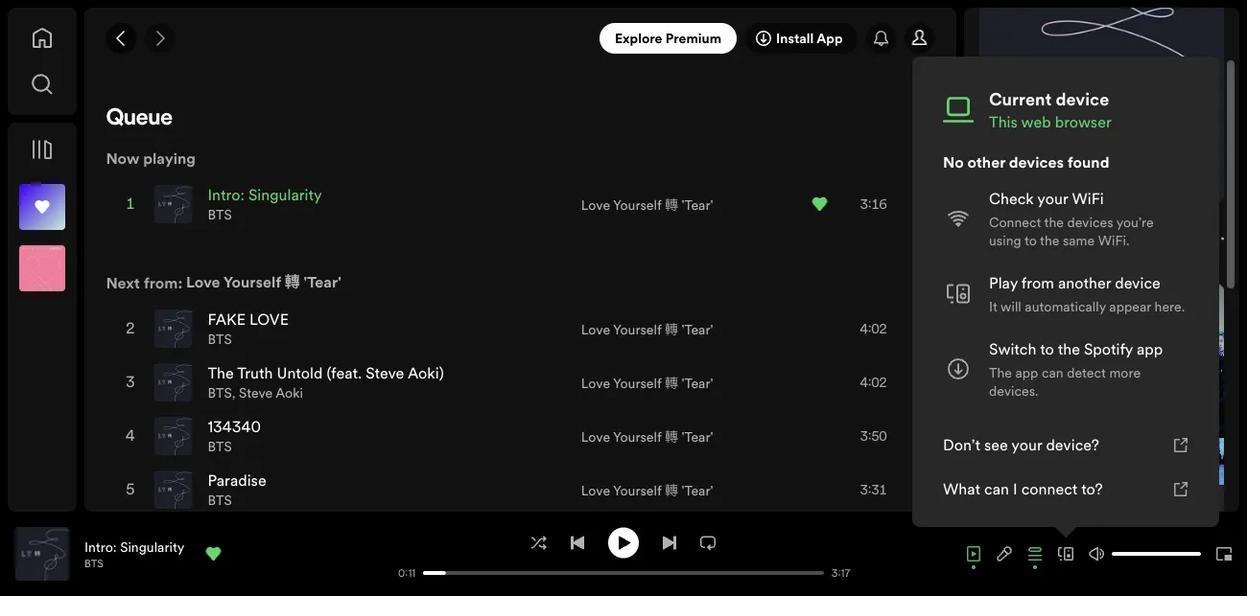Task type: vqa. For each thing, say whether or not it's contained in the screenshot.
Intro: Singularity BTS inside Now playing: Intro: Singularity by BTS footer
yes



Task type: locate. For each thing, give the bounding box(es) containing it.
top bar and user menu element
[[84, 8, 956, 69]]

switch
[[989, 339, 1036, 360]]

0 horizontal spatial device
[[1056, 87, 1109, 111]]

2 vertical spatial intro:
[[84, 538, 117, 556]]

your left wifi
[[1037, 188, 1068, 209]]

bts inside paradise bts
[[208, 492, 232, 510]]

love
[[581, 196, 610, 214], [186, 272, 220, 293], [581, 320, 610, 339], [581, 374, 610, 392], [581, 428, 610, 446], [581, 482, 610, 500]]

the down switch
[[989, 364, 1012, 382]]

0 horizontal spatial intro:
[[84, 538, 117, 556]]

group
[[12, 177, 73, 238], [12, 238, 73, 299]]

0 vertical spatial to
[[1024, 231, 1037, 249]]

1 horizontal spatial intro: singularity bts
[[208, 185, 322, 224]]

0 vertical spatial intro: singularity link
[[979, 217, 1141, 240]]

your right see
[[1011, 435, 1042, 456]]

1 horizontal spatial intro: singularity link
[[979, 217, 1141, 240]]

connect to a device image
[[1058, 547, 1074, 562]]

0 horizontal spatial intro: singularity link
[[84, 538, 185, 556]]

4:02 for the truth untold (feat. steve aoki)
[[860, 374, 887, 392]]

love for 134340
[[581, 428, 610, 446]]

from:
[[144, 272, 182, 294]]

the inside the truth untold (feat. steve aoki) bts , steve aoki
[[208, 363, 234, 384]]

2 love yourself 轉 'tear' from the top
[[581, 320, 713, 339]]

the down from
[[1043, 301, 1066, 322]]

singularity
[[248, 185, 322, 206], [1036, 217, 1141, 240], [120, 538, 185, 556]]

next image
[[662, 536, 677, 551]]

play image
[[616, 536, 631, 551]]

0 vertical spatial can
[[1042, 364, 1064, 382]]

love
[[249, 309, 289, 331]]

0 horizontal spatial intro: singularity bts
[[84, 538, 185, 571]]

bts link inside footer
[[84, 556, 104, 571]]

explore premium
[[615, 29, 721, 47]]

3:31
[[860, 481, 887, 499]]

134340 cell
[[154, 411, 269, 462]]

volume high image
[[1089, 547, 1104, 562]]

using
[[989, 231, 1021, 249]]

2 4:02 cell from the top
[[812, 357, 918, 409]]

4:02 cell for the truth untold (feat. steve aoki)
[[812, 357, 918, 409]]

steve right ,
[[239, 384, 273, 402]]

'tear' for paradise
[[682, 482, 713, 500]]

1 vertical spatial intro:
[[979, 217, 1032, 240]]

2 horizontal spatial singularity
[[1036, 217, 1141, 240]]

bts inside 134340 bts
[[208, 438, 232, 456]]

0 horizontal spatial to
[[1024, 231, 1037, 249]]

intro: inside footer
[[84, 538, 117, 556]]

1 horizontal spatial devices
[[1067, 213, 1113, 231]]

1 horizontal spatial to
[[1040, 339, 1054, 360]]

i
[[1013, 479, 1018, 500]]

0 vertical spatial your
[[1037, 188, 1068, 209]]

0 horizontal spatial the
[[208, 363, 234, 384]]

bts link inside intro: singularity cell
[[208, 206, 232, 224]]

1 vertical spatial to
[[1040, 339, 1054, 360]]

paradise cell
[[154, 464, 274, 516]]

3:50 cell
[[812, 411, 918, 462]]

explore
[[615, 29, 662, 47]]

1 horizontal spatial singularity
[[248, 185, 322, 206]]

轉 for fake love
[[665, 320, 678, 339]]

4 love yourself 轉 'tear' from the top
[[581, 428, 713, 446]]

0 vertical spatial app
[[1137, 339, 1163, 360]]

intro: singularity cell
[[154, 178, 330, 230]]

bts link
[[208, 206, 232, 224], [979, 240, 1007, 261], [208, 331, 232, 349], [208, 384, 232, 402], [208, 438, 232, 456], [208, 492, 232, 510], [995, 501, 1027, 525], [84, 556, 104, 571]]

it
[[989, 297, 998, 316]]

paradise bts
[[208, 471, 266, 510]]

the
[[1044, 213, 1064, 231], [1040, 231, 1060, 249], [1043, 301, 1066, 322], [1058, 339, 1080, 360]]

yourself
[[613, 196, 662, 214], [223, 272, 281, 293], [613, 320, 662, 339], [613, 374, 662, 392], [613, 428, 662, 446], [613, 482, 662, 500]]

don't see your device? link
[[928, 423, 1204, 467]]

bts link inside 134340 cell
[[208, 438, 232, 456]]

bts link inside fake love cell
[[208, 331, 232, 349]]

bts inside fake love bts
[[208, 331, 232, 349]]

3:50
[[860, 427, 887, 446]]

steve
[[366, 363, 404, 384], [239, 384, 273, 402]]

search image
[[31, 73, 54, 96]]

love yourself 轉 'tear' for fake love
[[581, 320, 713, 339]]

queue
[[106, 107, 173, 130]]

device
[[1056, 87, 1109, 111], [1115, 272, 1161, 294]]

love yourself 轉 'tear'
[[581, 196, 713, 214], [581, 320, 713, 339], [581, 374, 713, 392], [581, 428, 713, 446], [581, 482, 713, 500]]

devices.
[[989, 382, 1039, 400]]

the
[[208, 363, 234, 384], [989, 364, 1012, 382]]

device?
[[1046, 435, 1099, 456]]

aoki)
[[408, 363, 444, 384]]

don't see your device?
[[943, 435, 1099, 456]]

install
[[776, 29, 814, 47]]

device inside play from another device it will automatically appear here.
[[1115, 272, 1161, 294]]

here.
[[1155, 297, 1185, 316]]

love yourself 轉 'tear' link for 134340
[[581, 426, 713, 447]]

steve right (feat.
[[366, 363, 404, 384]]

love yourself 轉 'tear' for intro: singularity
[[581, 196, 713, 214]]

intro: inside cell
[[208, 185, 245, 206]]

0 vertical spatial device
[[1056, 87, 1109, 111]]

devices down wifi
[[1067, 213, 1113, 231]]

app
[[817, 29, 843, 47]]

explore premium button
[[600, 23, 737, 54]]

1 vertical spatial devices
[[1067, 213, 1113, 231]]

intro: for intro: singularity cell
[[208, 185, 245, 206]]

app
[[1137, 339, 1163, 360], [1015, 364, 1038, 382]]

1 vertical spatial device
[[1115, 272, 1161, 294]]

the truth untold (feat. steve aoki) cell
[[154, 357, 452, 409]]

intro: for "now playing: intro: singularity by bts" footer
[[84, 538, 117, 556]]

intro: singularity bts down wifi
[[979, 217, 1141, 261]]

1 vertical spatial can
[[984, 479, 1009, 500]]

1 vertical spatial 4:02 cell
[[812, 357, 918, 409]]

(feat.
[[327, 363, 362, 384]]

love yourself 轉 'tear' for paradise
[[581, 482, 713, 500]]

intro: singularity bts up next from: love yourself 轉 'tear'
[[208, 185, 322, 224]]

connect
[[1021, 479, 1078, 500]]

truth
[[237, 363, 273, 384]]

the right connect
[[1044, 213, 1064, 231]]

to right using
[[1024, 231, 1037, 249]]

group up pinned icon
[[12, 177, 73, 238]]

1 4:02 cell from the top
[[812, 303, 918, 355]]

1 horizontal spatial device
[[1115, 272, 1161, 294]]

1 horizontal spatial can
[[1042, 364, 1064, 382]]

bts inside footer
[[84, 556, 104, 571]]

0 horizontal spatial devices
[[1009, 152, 1064, 173]]

1 horizontal spatial intro:
[[208, 185, 245, 206]]

Enable repeat checkbox
[[693, 528, 723, 559]]

1 horizontal spatial app
[[1137, 339, 1163, 360]]

intro: singularity bts inside intro: singularity cell
[[208, 185, 322, 224]]

go back image
[[114, 31, 129, 46]]

4:02 cell for fake love
[[812, 303, 918, 355]]

2 4:02 from the top
[[860, 374, 887, 392]]

same
[[1063, 231, 1095, 249]]

0 horizontal spatial app
[[1015, 364, 1038, 382]]

1 vertical spatial 4:02
[[860, 374, 887, 392]]

devices
[[1009, 152, 1064, 173], [1067, 213, 1113, 231]]

enable shuffle image
[[531, 536, 547, 551]]

3:16
[[860, 195, 887, 213]]

can left the i
[[984, 479, 1009, 500]]

intro: singularity bts inside "now playing: intro: singularity by bts" footer
[[84, 538, 185, 571]]

'tear'
[[682, 196, 713, 214], [304, 272, 341, 293], [682, 320, 713, 339], [682, 374, 713, 392], [682, 428, 713, 446], [682, 482, 713, 500]]

see
[[984, 435, 1008, 456]]

bts inside the truth untold (feat. steve aoki) bts , steve aoki
[[208, 384, 232, 402]]

4:02
[[860, 320, 887, 338], [860, 374, 887, 392]]

device right web
[[1056, 87, 1109, 111]]

1 vertical spatial intro: singularity link
[[84, 538, 185, 556]]

intro: singularity link
[[979, 217, 1141, 240], [84, 538, 185, 556]]

singularity inside footer
[[120, 538, 185, 556]]

the left truth
[[208, 363, 234, 384]]

'tear' for intro: singularity
[[682, 196, 713, 214]]

intro: down check
[[979, 217, 1032, 240]]

0:11
[[398, 566, 416, 581]]

fake love cell
[[154, 303, 296, 355]]

1 vertical spatial singularity
[[1036, 217, 1141, 240]]

current device this web browser
[[989, 87, 1112, 132]]

1 4:02 from the top
[[860, 320, 887, 338]]

can left detect
[[1042, 364, 1064, 382]]

your
[[1037, 188, 1068, 209], [1011, 435, 1042, 456]]

4:02 for fake love
[[860, 320, 887, 338]]

to?
[[1081, 479, 1103, 500]]

app up more
[[1137, 339, 1163, 360]]

intro: right now playing view 'icon'
[[84, 538, 117, 556]]

what
[[943, 479, 980, 500]]

1 vertical spatial your
[[1011, 435, 1042, 456]]

web
[[1021, 111, 1051, 132]]

will
[[1001, 297, 1022, 316]]

intro: singularity bts
[[208, 185, 322, 224], [979, 217, 1141, 261], [84, 538, 185, 571]]

0 horizontal spatial can
[[984, 479, 1009, 500]]

singularity inside cell
[[248, 185, 322, 206]]

intro: singularity bts right now playing view 'icon'
[[84, 538, 185, 571]]

group left next
[[12, 238, 73, 299]]

5 love yourself 轉 'tear' from the top
[[581, 482, 713, 500]]

the inside switch to the spotify app the app can detect more devices.
[[989, 364, 1012, 382]]

paradise
[[208, 471, 266, 492]]

bts link inside the truth untold (feat. steve aoki) cell
[[208, 384, 232, 402]]

appear
[[1109, 297, 1151, 316]]

0 vertical spatial singularity
[[248, 185, 322, 206]]

yourself for the truth untold (feat. steve aoki)
[[613, 374, 662, 392]]

play
[[989, 272, 1018, 294]]

intro: singularity link down wifi
[[979, 217, 1141, 240]]

fake
[[208, 309, 246, 331]]

can inside switch to the spotify app the app can detect more devices.
[[1042, 364, 1064, 382]]

can
[[1042, 364, 1064, 382], [984, 479, 1009, 500]]

about
[[995, 301, 1039, 322]]

1 horizontal spatial the
[[989, 364, 1012, 382]]

0 vertical spatial 4:02 cell
[[812, 303, 918, 355]]

enable repeat image
[[700, 536, 716, 551]]

to right switch
[[1040, 339, 1054, 360]]

轉
[[665, 196, 678, 214], [285, 272, 300, 293], [665, 320, 678, 339], [665, 374, 678, 392], [665, 428, 678, 446], [665, 482, 678, 500]]

1 love yourself 轉 'tear' from the top
[[581, 196, 713, 214]]

devices down web
[[1009, 152, 1064, 173]]

3 love yourself 轉 'tear' from the top
[[581, 374, 713, 392]]

love yourself 轉 'tear' link
[[581, 194, 713, 214], [186, 271, 341, 294], [581, 319, 713, 339], [581, 373, 713, 393], [581, 426, 713, 447], [581, 480, 713, 500]]

next
[[106, 272, 140, 294]]

now playing: intro: singularity by bts footer
[[15, 528, 377, 581]]

0 horizontal spatial singularity
[[120, 538, 185, 556]]

0 vertical spatial intro:
[[208, 185, 245, 206]]

2 vertical spatial singularity
[[120, 538, 185, 556]]

device inside 'current device this web browser'
[[1056, 87, 1109, 111]]

about the artist
[[995, 301, 1109, 322]]

the up detect
[[1058, 339, 1080, 360]]

3:31 cell
[[812, 464, 918, 516]]

device up appear
[[1115, 272, 1161, 294]]

intro: singularity link right now playing view 'icon'
[[84, 538, 185, 556]]

bts
[[208, 206, 232, 224], [979, 240, 1007, 261], [208, 331, 232, 349], [208, 384, 232, 402], [208, 438, 232, 456], [208, 492, 232, 510], [995, 501, 1027, 525], [84, 556, 104, 571]]

app down switch
[[1015, 364, 1038, 382]]

don't
[[943, 435, 980, 456]]

now
[[106, 148, 139, 169]]

another
[[1058, 272, 1111, 294]]

intro: up next from: love yourself 轉 'tear'
[[208, 185, 245, 206]]

no other devices found element
[[943, 188, 1189, 400]]

intro:
[[208, 185, 245, 206], [979, 217, 1032, 240], [84, 538, 117, 556]]

4:02 cell
[[812, 303, 918, 355], [812, 357, 918, 409]]

0 vertical spatial 4:02
[[860, 320, 887, 338]]



Task type: describe. For each thing, give the bounding box(es) containing it.
aoki
[[276, 384, 303, 402]]

轉 inside next from: love yourself 轉 'tear'
[[285, 272, 300, 293]]

love inside next from: love yourself 轉 'tear'
[[186, 272, 220, 293]]

0 vertical spatial devices
[[1009, 152, 1064, 173]]

current
[[989, 87, 1052, 111]]

browser
[[1055, 111, 1112, 132]]

intro: singularity bts for intro: singularity cell
[[208, 185, 322, 224]]

yourself for intro: singularity
[[613, 196, 662, 214]]

previous image
[[570, 536, 585, 551]]

devices inside check your wifi connect the devices you're using to the same wifi.
[[1067, 213, 1113, 231]]

intro: singularity bts for "now playing: intro: singularity by bts" footer
[[84, 538, 185, 571]]

you're
[[1116, 213, 1154, 231]]

playing
[[143, 148, 196, 169]]

detect
[[1067, 364, 1106, 382]]

love for fake love
[[581, 320, 610, 339]]

love yourself 轉 'tear' link for intro: singularity
[[581, 194, 713, 214]]

1 group from the top
[[12, 177, 73, 238]]

switch to the spotify app the app can detect more devices.
[[989, 339, 1163, 400]]

wifi.
[[1098, 231, 1130, 249]]

automatically
[[1025, 297, 1106, 316]]

'tear' for 134340
[[682, 428, 713, 446]]

from
[[1021, 272, 1054, 294]]

steve aoki link
[[239, 384, 303, 402]]

install app link
[[744, 23, 858, 54]]

轉 for 134340
[[665, 428, 678, 446]]

home image
[[31, 27, 54, 50]]

no
[[943, 152, 964, 173]]

the left same
[[1040, 231, 1060, 249]]

check your wifi connect the devices you're using to the same wifi.
[[989, 188, 1154, 249]]

love yourself 轉 'tear' for 134340
[[581, 428, 713, 446]]

connect
[[989, 213, 1041, 231]]

to inside switch to the spotify app the app can detect more devices.
[[1040, 339, 1054, 360]]

love yourself 轉 'tear' link for fake love
[[581, 319, 713, 339]]

1 vertical spatial app
[[1015, 364, 1038, 382]]

main element
[[8, 8, 77, 512]]

singularity for "now playing: intro: singularity by bts" footer
[[120, 538, 185, 556]]

check
[[989, 188, 1034, 209]]

3:17
[[832, 566, 850, 581]]

134340 bts
[[208, 417, 261, 456]]

what can i connect to? link
[[928, 467, 1204, 511]]

love for intro: singularity
[[581, 196, 610, 214]]

'tear' inside next from: love yourself 轉 'tear'
[[304, 272, 341, 293]]

other
[[967, 152, 1005, 173]]

2 horizontal spatial intro:
[[979, 217, 1032, 240]]

轉 for the truth untold (feat. steve aoki)
[[665, 374, 678, 392]]

more
[[1109, 364, 1141, 382]]

love yourself 轉 'tear' for the truth untold (feat. steve aoki)
[[581, 374, 713, 392]]

to inside check your wifi connect the devices you're using to the same wifi.
[[1024, 231, 1037, 249]]

no other devices found
[[943, 152, 1109, 173]]

what's new image
[[874, 31, 889, 46]]

fake love bts
[[208, 309, 289, 349]]

yourself inside next from: love yourself 轉 'tear'
[[223, 272, 281, 293]]

yourself for paradise
[[613, 482, 662, 500]]

bts inside intro: singularity cell
[[208, 206, 232, 224]]

love for paradise
[[581, 482, 610, 500]]

yourself for 134340
[[613, 428, 662, 446]]

your inside check your wifi connect the devices you're using to the same wifi.
[[1037, 188, 1068, 209]]

the truth untold (feat. steve aoki) bts , steve aoki
[[208, 363, 444, 402]]

pinned image
[[12, 261, 23, 273]]

artist
[[1069, 301, 1109, 322]]

2 horizontal spatial intro: singularity bts
[[979, 217, 1141, 261]]

now playing
[[106, 148, 196, 169]]

,
[[232, 384, 236, 402]]

next from: love yourself 轉 'tear'
[[106, 272, 341, 294]]

134340
[[208, 417, 261, 438]]

now playing view image
[[45, 536, 60, 552]]

'tear' for the truth untold (feat. steve aoki)
[[682, 374, 713, 392]]

premium
[[666, 29, 721, 47]]

bts link inside paradise cell
[[208, 492, 232, 510]]

0 horizontal spatial steve
[[239, 384, 273, 402]]

untold
[[277, 363, 323, 384]]

yourself for fake love
[[613, 320, 662, 339]]

wifi
[[1072, 188, 1104, 209]]

love yourself 轉 'tear' link for paradise
[[581, 480, 713, 500]]

'tear' for fake love
[[682, 320, 713, 339]]

love for the truth untold (feat. steve aoki)
[[581, 374, 610, 392]]

play from another device it will automatically appear here.
[[989, 272, 1185, 316]]

found
[[1067, 152, 1109, 173]]

2 group from the top
[[12, 238, 73, 299]]

spotify
[[1084, 339, 1133, 360]]

轉 for paradise
[[665, 482, 678, 500]]

the inside switch to the spotify app the app can detect more devices.
[[1058, 339, 1080, 360]]

this
[[989, 111, 1018, 132]]

install app
[[776, 29, 843, 47]]

go forward image
[[152, 31, 167, 46]]

1 horizontal spatial steve
[[366, 363, 404, 384]]

player controls element
[[45, 528, 870, 581]]

3:16 cell
[[812, 178, 918, 230]]

what can i connect to?
[[943, 479, 1103, 500]]

singularity for intro: singularity cell
[[248, 185, 322, 206]]

love yourself 轉 'tear' link for the truth untold (feat. steve aoki)
[[581, 373, 713, 393]]

轉 for intro: singularity
[[665, 196, 678, 214]]



